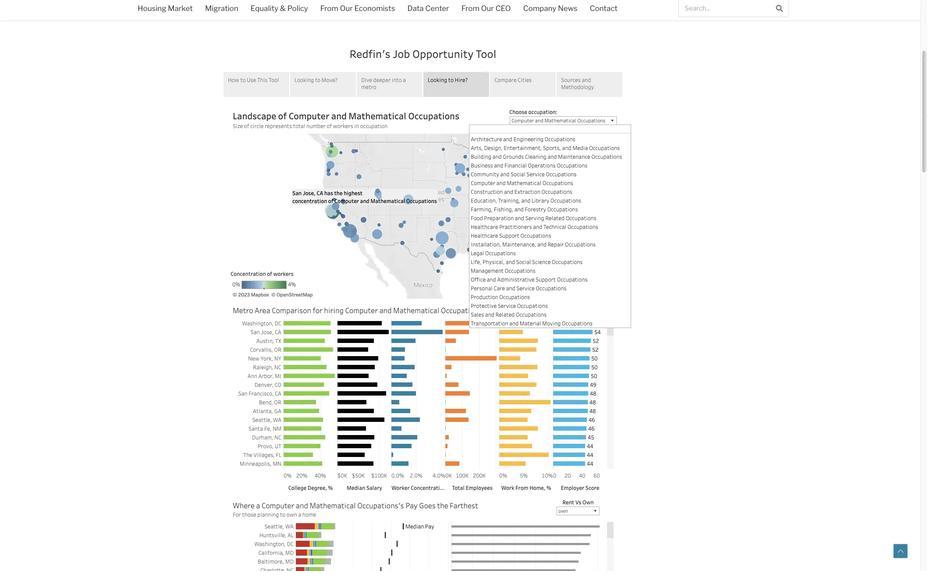 Task type: describe. For each thing, give the bounding box(es) containing it.
from our ceo link
[[456, 0, 517, 18]]

center
[[426, 4, 449, 13]]

opportunity score
[[215, 14, 340, 32]]

data center link
[[402, 0, 456, 18]]

contact
[[590, 4, 618, 13]]

our for ceo
[[481, 4, 494, 13]]

data center
[[408, 4, 449, 13]]

housing
[[138, 4, 166, 13]]

equality & policy link
[[245, 0, 314, 18]]

company news link
[[517, 0, 584, 18]]

migration
[[205, 4, 238, 13]]

market
[[168, 4, 193, 13]]

from our economists link
[[314, 0, 402, 18]]

our for economists
[[340, 4, 353, 13]]

equality & policy
[[251, 4, 308, 13]]

&
[[280, 4, 286, 13]]

search image
[[777, 5, 784, 12]]

ceo
[[496, 4, 511, 13]]

opportunity
[[215, 14, 297, 32]]



Task type: locate. For each thing, give the bounding box(es) containing it.
our left ceo
[[481, 4, 494, 13]]

1 horizontal spatial from
[[462, 4, 480, 13]]

from
[[321, 4, 339, 13], [462, 4, 480, 13]]

2 from from the left
[[462, 4, 480, 13]]

housing market link
[[132, 0, 199, 18]]

our inside from our economists "link"
[[340, 4, 353, 13]]

from left ceo
[[462, 4, 480, 13]]

news
[[558, 4, 578, 13]]

data
[[408, 4, 424, 13]]

2 our from the left
[[481, 4, 494, 13]]

from for from our ceo
[[462, 4, 480, 13]]

equality
[[251, 4, 279, 13]]

contact link
[[584, 0, 624, 18]]

0 horizontal spatial our
[[340, 4, 353, 13]]

1 horizontal spatial our
[[481, 4, 494, 13]]

from up score
[[321, 4, 339, 13]]

0 horizontal spatial from
[[321, 4, 339, 13]]

None search field
[[679, 0, 789, 17]]

Search... search field
[[679, 0, 771, 17]]

migration link
[[199, 0, 245, 18]]

company
[[524, 4, 557, 13]]

from our economists
[[321, 4, 395, 13]]

1 from from the left
[[321, 4, 339, 13]]

policy
[[288, 4, 308, 13]]

from inside "link"
[[321, 4, 339, 13]]

our inside from our ceo link
[[481, 4, 494, 13]]

from for from our economists
[[321, 4, 339, 13]]

economists
[[355, 4, 395, 13]]

our left economists
[[340, 4, 353, 13]]

housing market
[[138, 4, 193, 13]]

1 our from the left
[[340, 4, 353, 13]]

from our ceo
[[462, 4, 511, 13]]

our
[[340, 4, 353, 13], [481, 4, 494, 13]]

score
[[301, 14, 340, 32]]

company news
[[524, 4, 578, 13]]



Task type: vqa. For each thing, say whether or not it's contained in the screenshot.
'Redfin' in Search with Redfin. Tour with a Redfin agent.
no



